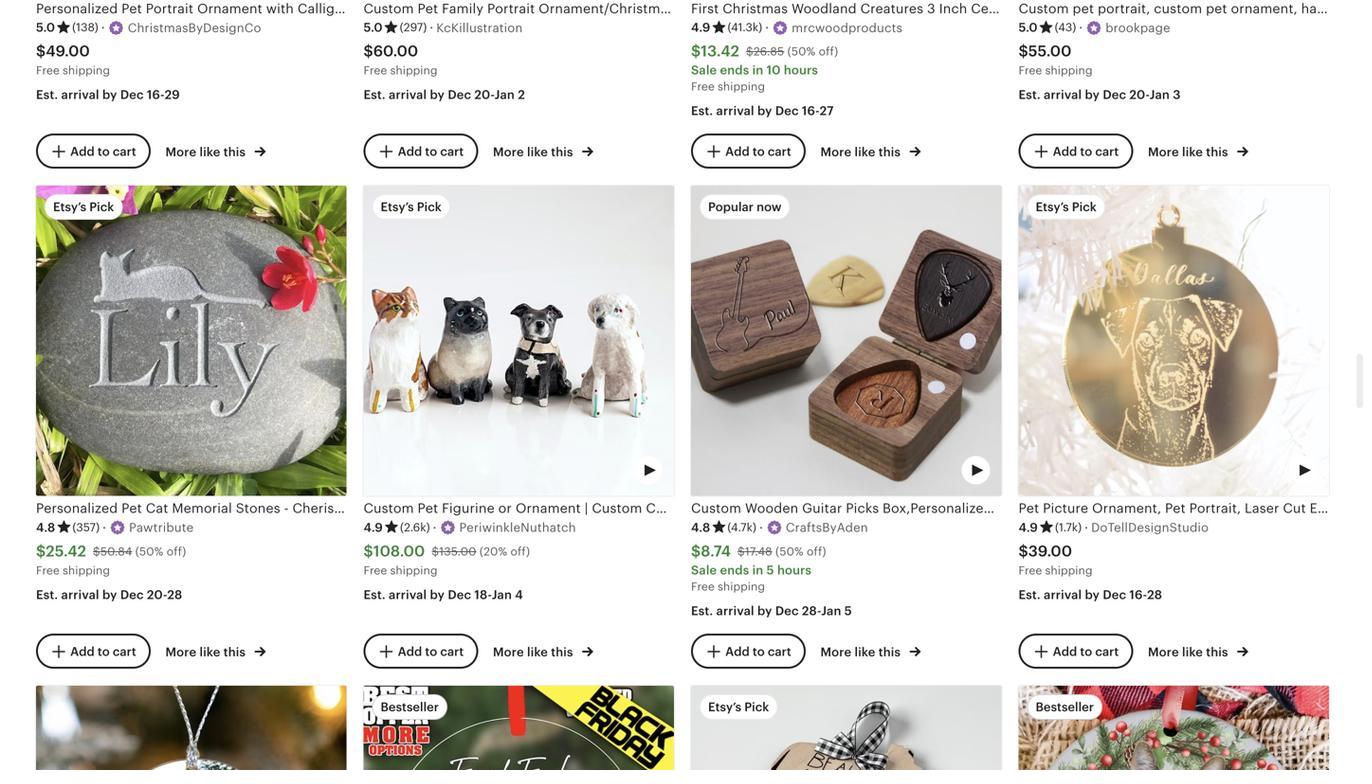 Task type: locate. For each thing, give the bounding box(es) containing it.
2 4.8 from the left
[[691, 521, 710, 535]]

more down est. arrival by dec 20-jan 3 at the top of the page
[[1148, 145, 1179, 159]]

like for add to cart button below est. arrival by dec 18-jan 4 more like this "link"
[[527, 646, 548, 660]]

16- for 39.00
[[1129, 588, 1147, 602]]

$ down your
[[364, 543, 373, 560]]

more down 27
[[821, 145, 852, 159]]

4.9 for 13.42
[[691, 21, 710, 35]]

popular now
[[708, 200, 782, 214]]

0 vertical spatial sale
[[691, 63, 717, 77]]

by down $ 55.00 free shipping
[[1085, 88, 1100, 102]]

·
[[101, 21, 105, 35], [430, 21, 433, 35], [765, 21, 769, 35], [1079, 21, 1083, 35], [103, 521, 106, 535], [433, 521, 437, 535], [759, 521, 763, 535], [1085, 521, 1088, 535]]

by down $ 60.00 free shipping
[[430, 88, 445, 102]]

add to cart down est. arrival by dec 16-28
[[1053, 645, 1119, 659]]

5.0 up 49.00
[[36, 21, 55, 35]]

2
[[518, 88, 525, 102]]

add to cart button down est. arrival by dec 20-jan 3 at the top of the page
[[1019, 134, 1133, 169]]

etsy's pick link
[[691, 687, 1002, 771]]

2 in from the top
[[752, 564, 764, 578]]

add down est. arrival by dec 18-jan 4
[[398, 645, 422, 659]]

shipping inside $ 8.74 $ 17.48 (50% off) sale ends in 5 hours free shipping
[[718, 581, 765, 593]]

in
[[752, 63, 764, 77], [752, 564, 764, 578]]

16- for 49.00
[[147, 88, 165, 102]]

dec for 55.00
[[1103, 88, 1126, 102]]

1 vertical spatial in
[[752, 564, 764, 578]]

ornament
[[1098, 1, 1163, 16]]

20-
[[474, 88, 495, 102], [1129, 88, 1150, 102], [147, 588, 167, 602]]

by down $ 108.00 $ 135.00 (20% off) free shipping
[[430, 588, 445, 602]]

2 5.0 from the left
[[364, 21, 383, 35]]

jan left 4
[[492, 588, 512, 602]]

by for 108.00
[[430, 588, 445, 602]]

add to cart button
[[36, 134, 151, 169], [364, 134, 478, 169], [691, 134, 806, 169], [1019, 134, 1133, 169], [36, 634, 151, 669], [364, 634, 478, 669], [691, 634, 806, 669], [1019, 634, 1133, 669]]

est. arrival by dec 16-27
[[691, 104, 834, 118]]

more for more like this "link" related to add to cart button under est. arrival by dec 28-jan 5 at right bottom
[[821, 646, 852, 660]]

28 for 25.42
[[167, 588, 182, 602]]

personalized
[[36, 501, 118, 516]]

hours inside $ 8.74 $ 17.48 (50% off) sale ends in 5 hours free shipping
[[777, 564, 812, 578]]

· for 55.00
[[1079, 21, 1083, 35]]

1 horizontal spatial 5.0
[[364, 21, 383, 35]]

sale down "13.42"
[[691, 63, 717, 77]]

cart
[[113, 145, 136, 159], [440, 145, 464, 159], [768, 145, 791, 159], [1095, 145, 1119, 159], [113, 645, 136, 659], [440, 645, 464, 659], [768, 645, 791, 659], [1095, 645, 1119, 659]]

jan for 8.74
[[821, 604, 841, 618]]

(1.7k)
[[1055, 521, 1082, 534]]

$ left 17.48
[[691, 543, 701, 560]]

(2.6k)
[[400, 521, 430, 534]]

arrival down 25.42
[[61, 588, 99, 602]]

arrival down the $ 39.00 free shipping at the right bottom of the page
[[1044, 588, 1082, 602]]

shipping down '55.00'
[[1045, 64, 1093, 77]]

5
[[767, 564, 774, 578], [845, 604, 852, 618]]

more for more like this "link" corresponding to add to cart button underneath est. arrival by dec 16-27
[[821, 145, 852, 159]]

4.8 up 25.42
[[36, 521, 55, 535]]

sale inside $ 8.74 $ 17.48 (50% off) sale ends in 5 hours free shipping
[[691, 564, 717, 578]]

(50% inside $ 25.42 $ 50.84 (50% off) free shipping
[[135, 546, 163, 558]]

$ up est. arrival by dec 20-jan 2
[[364, 43, 373, 60]]

woodland
[[792, 1, 857, 16]]

2 bestseller link from the left
[[1019, 687, 1329, 771]]

· for 13.42
[[765, 21, 769, 35]]

cart down est. arrival by dec 20-jan 2
[[440, 145, 464, 159]]

$ up est. arrival by dec 16-29
[[36, 43, 46, 60]]

0 horizontal spatial 4.9
[[364, 521, 383, 535]]

· right (43)
[[1079, 21, 1083, 35]]

jan for 55.00
[[1150, 88, 1170, 102]]

· right (41.3k)
[[765, 21, 769, 35]]

more down 28-
[[821, 646, 852, 660]]

1 ends from the top
[[720, 63, 749, 77]]

bestseller for personalized christmas pet ornament, custom acrylic keepsake cat dog rabbit, holiday tree ornament, unique christmas gift pet lovers, _144 image
[[381, 701, 439, 715]]

add to cart button down est. arrival by dec 18-jan 4
[[364, 634, 478, 669]]

to down est. arrival by dec 20-28
[[98, 645, 110, 659]]

20- left 2
[[474, 88, 495, 102]]

1 horizontal spatial 4.9
[[691, 21, 710, 35]]

off) right 17.48
[[807, 546, 826, 558]]

1 horizontal spatial 28
[[1147, 588, 1162, 602]]

add down est. arrival by dec 20-jan 2
[[398, 145, 422, 159]]

0 horizontal spatial 20-
[[147, 588, 167, 602]]

free inside the $ 39.00 free shipping
[[1019, 564, 1042, 577]]

1 4.8 from the left
[[36, 521, 55, 535]]

arrival down 108.00
[[389, 588, 427, 602]]

pick
[[89, 200, 114, 214], [417, 200, 442, 214], [1072, 200, 1097, 214], [744, 701, 769, 715]]

cart down est. arrival by dec 16-28
[[1095, 645, 1119, 659]]

16- for 13.42
[[802, 104, 820, 118]]

(50% for 8.74
[[775, 546, 804, 558]]

0 horizontal spatial bestseller
[[381, 701, 439, 715]]

more like this
[[165, 145, 249, 159], [493, 145, 576, 159], [821, 145, 904, 159], [1148, 145, 1231, 159], [165, 646, 249, 660], [493, 646, 576, 660], [821, 646, 904, 660], [1148, 646, 1231, 660]]

3 down with
[[1173, 88, 1181, 102]]

$ inside $ 60.00 free shipping
[[364, 43, 373, 60]]

2 vertical spatial 16-
[[1129, 588, 1147, 602]]

more for more like this "link" corresponding to add to cart button under est. arrival by dec 16-29
[[165, 145, 196, 159]]

(50%
[[787, 45, 816, 58], [135, 546, 163, 558], [775, 546, 804, 558]]

foreve
[[589, 501, 632, 516]]

1 bestseller from the left
[[381, 701, 439, 715]]

cart down est. arrival by dec 28-jan 5 at right bottom
[[768, 645, 791, 659]]

personalized pet picture ornament, christmas gifts, dog memorial ornament, pet owner gift ornament, custom pet ornament, pet photo ornament image
[[36, 687, 347, 771]]

est. down the $ 39.00 free shipping at the right bottom of the page
[[1019, 588, 1041, 602]]

jan for 60.00
[[495, 88, 515, 102]]

20- down $ 25.42 $ 50.84 (50% off) free shipping
[[147, 588, 167, 602]]

1 vertical spatial sale
[[691, 564, 717, 578]]

1 28 from the left
[[167, 588, 182, 602]]

· right (4.7k)
[[759, 521, 763, 535]]

gift
[[1200, 1, 1224, 16]]

hours
[[784, 63, 818, 77], [777, 564, 812, 578]]

add to cart
[[70, 145, 136, 159], [398, 145, 464, 159], [725, 145, 791, 159], [1053, 145, 1119, 159], [70, 645, 136, 659], [398, 645, 464, 659], [725, 645, 791, 659], [1053, 645, 1119, 659]]

cart for add to cart button underneath est. arrival by dec 16-27
[[768, 145, 791, 159]]

your
[[346, 501, 375, 516]]

0 horizontal spatial 3
[[927, 1, 936, 16]]

ends inside '$ 13.42 $ 26.85 (50% off) sale ends in 10 hours free shipping'
[[720, 63, 749, 77]]

1 horizontal spatial bestseller
[[1036, 701, 1094, 715]]

(50% inside $ 8.74 $ 17.48 (50% off) sale ends in 5 hours free shipping
[[775, 546, 804, 558]]

2 bestseller from the left
[[1036, 701, 1094, 715]]

custom dog cat pet silhouette ornaments image
[[691, 687, 1002, 771]]

christmas up (41.3k)
[[723, 1, 788, 16]]

jan left 2
[[495, 88, 515, 102]]

est. for 8.74
[[691, 604, 713, 618]]

more for add to cart button underneath est. arrival by dec 20-jan 2 more like this "link"
[[493, 145, 524, 159]]

$ 60.00 free shipping
[[364, 43, 438, 77]]

christmas up (43)
[[1029, 1, 1094, 16]]

by down 10
[[757, 104, 772, 118]]

more for more like this "link" corresponding to add to cart button below est. arrival by dec 16-28
[[1148, 646, 1179, 660]]

ends inside $ 8.74 $ 17.48 (50% off) sale ends in 5 hours free shipping
[[720, 564, 749, 578]]

60.00
[[373, 43, 418, 60]]

1 horizontal spatial bestseller link
[[1019, 687, 1329, 771]]

0 horizontal spatial christmas
[[723, 1, 788, 16]]

28-
[[802, 604, 821, 618]]

shipping down 49.00
[[63, 64, 110, 77]]

0 horizontal spatial 16-
[[147, 88, 165, 102]]

etsy's inside "link"
[[708, 701, 741, 715]]

$ inside the $ 39.00 free shipping
[[1019, 543, 1028, 560]]

dec
[[120, 88, 144, 102], [448, 88, 471, 102], [1103, 88, 1126, 102], [775, 104, 799, 118], [120, 588, 144, 602], [448, 588, 471, 602], [1103, 588, 1126, 602], [775, 604, 799, 618]]

sale inside '$ 13.42 $ 26.85 (50% off) sale ends in 10 hours free shipping'
[[691, 63, 717, 77]]

· right '(357)'
[[103, 521, 106, 535]]

4.8
[[36, 521, 55, 535], [691, 521, 710, 535]]

4.8 for 8.74
[[691, 521, 710, 535]]

ends for 8.74
[[720, 564, 749, 578]]

add to cart button down est. arrival by dec 28-jan 5 at right bottom
[[691, 634, 806, 669]]

est.
[[36, 88, 58, 102], [364, 88, 386, 102], [1019, 88, 1041, 102], [691, 104, 713, 118], [36, 588, 58, 602], [364, 588, 386, 602], [1019, 588, 1041, 602], [691, 604, 713, 618]]

more for add to cart button below est. arrival by dec 18-jan 4 more like this "link"
[[493, 646, 524, 660]]

memorial
[[172, 501, 232, 516]]

$ 8.74 $ 17.48 (50% off) sale ends in 5 hours free shipping
[[691, 543, 826, 593]]

in inside '$ 13.42 $ 26.85 (50% off) sale ends in 10 hours free shipping'
[[752, 63, 764, 77]]

4.9
[[691, 21, 710, 35], [364, 521, 383, 535], [1019, 521, 1038, 535]]

cart for add to cart button under est. arrival by dec 16-29
[[113, 145, 136, 159]]

1 vertical spatial ends
[[720, 564, 749, 578]]

39.00
[[1028, 543, 1072, 560]]

by
[[102, 88, 117, 102], [430, 88, 445, 102], [1085, 88, 1100, 102], [757, 104, 772, 118], [102, 588, 117, 602], [430, 588, 445, 602], [1085, 588, 1100, 602], [757, 604, 772, 618]]

est. down 8.74 in the bottom right of the page
[[691, 604, 713, 618]]

1 vertical spatial 5
[[845, 604, 852, 618]]

$ down (41.3k)
[[746, 45, 754, 58]]

free down 108.00
[[364, 564, 387, 577]]

jan down $ 8.74 $ 17.48 (50% off) sale ends in 5 hours free shipping
[[821, 604, 841, 618]]

off) inside $ 8.74 $ 17.48 (50% off) sale ends in 5 hours free shipping
[[807, 546, 826, 558]]

more like this link for add to cart button under est. arrival by dec 28-jan 5 at right bottom
[[821, 642, 921, 661]]

more like this link for add to cart button under est. arrival by dec 20-jan 3 at the top of the page
[[1148, 141, 1248, 161]]

28
[[167, 588, 182, 602], [1147, 588, 1162, 602]]

est. down 108.00
[[364, 588, 386, 602]]

off) inside '$ 13.42 $ 26.85 (50% off) sale ends in 10 hours free shipping'
[[819, 45, 838, 58]]

· right (138)
[[101, 21, 105, 35]]

off) for 108.00
[[510, 546, 530, 558]]

christmas
[[723, 1, 788, 16], [1029, 1, 1094, 16]]

sale
[[691, 63, 717, 77], [691, 564, 717, 578]]

add down est. arrival by dec 16-29
[[70, 145, 95, 159]]

to down est. arrival by dec 18-jan 4
[[425, 645, 437, 659]]

29
[[165, 88, 180, 102]]

add down est. arrival by dec 20-28
[[70, 645, 95, 659]]

arrival
[[61, 88, 99, 102], [389, 88, 427, 102], [1044, 88, 1082, 102], [716, 104, 754, 118], [61, 588, 99, 602], [389, 588, 427, 602], [1044, 588, 1082, 602], [716, 604, 754, 618]]

first christmas woodland creatures 3 inch ceramic christmas ornament with gift box
[[691, 1, 1251, 16]]

$ 49.00 free shipping
[[36, 43, 110, 77]]

add to cart down est. arrival by dec 16-29
[[70, 145, 136, 159]]

by for 55.00
[[1085, 88, 1100, 102]]

cart for add to cart button underneath est. arrival by dec 20-jan 2
[[440, 145, 464, 159]]

off) for 13.42
[[819, 45, 838, 58]]

4.9 down your
[[364, 521, 383, 535]]

inch
[[939, 1, 967, 16]]

memories
[[522, 501, 585, 516]]

free down 25.42
[[36, 564, 60, 577]]

est. arrival by dec 20-28
[[36, 588, 182, 602]]

like for more like this "link" corresponding to add to cart button under est. arrival by dec 16-29
[[200, 145, 220, 159]]

2 horizontal spatial 16-
[[1129, 588, 1147, 602]]

3 left inch
[[927, 1, 936, 16]]

etsy's
[[53, 200, 86, 214], [381, 200, 414, 214], [1036, 200, 1069, 214], [708, 701, 741, 715]]

5 right 28-
[[845, 604, 852, 618]]

1 5.0 from the left
[[36, 21, 55, 35]]

3 5.0 from the left
[[1019, 21, 1038, 35]]

add for add to cart button under est. arrival by dec 20-28
[[70, 645, 95, 659]]

4.9 up 39.00
[[1019, 521, 1038, 535]]

hours inside '$ 13.42 $ 26.85 (50% off) sale ends in 10 hours free shipping'
[[784, 63, 818, 77]]

by down $ 25.42 $ 50.84 (50% off) free shipping
[[102, 588, 117, 602]]

$ 55.00 free shipping
[[1019, 43, 1093, 77]]

ends for 13.42
[[720, 63, 749, 77]]

off) down cat
[[167, 546, 186, 558]]

arrival down $ 8.74 $ 17.48 (50% off) sale ends in 5 hours free shipping
[[716, 604, 754, 618]]

(4.7k)
[[727, 521, 756, 534]]

0 vertical spatial 3
[[927, 1, 936, 16]]

1 horizontal spatial christmas
[[1029, 1, 1094, 16]]

more up personalized cat photo ornament, ideal for christmas tree decor, perfect gift for cat owners, memorable gift for cat lovers at the right
[[1148, 646, 1179, 660]]

pet picture ornament, pet portrait, laser cut engraved christmas ornament, custom, wood, acrylic, personalized pet, dog lover gift, keepsake image
[[1019, 186, 1329, 497]]

28 for 39.00
[[1147, 588, 1162, 602]]

est. for 55.00
[[1019, 88, 1041, 102]]

5 inside $ 8.74 $ 17.48 (50% off) sale ends in 5 hours free shipping
[[767, 564, 774, 578]]

bestseller link
[[364, 687, 674, 771], [1019, 687, 1329, 771]]

$ down '(357)'
[[93, 546, 100, 558]]

0 horizontal spatial 5.0
[[36, 21, 55, 35]]

cart down est. arrival by dec 20-28
[[113, 645, 136, 659]]

135.00
[[439, 546, 476, 558]]

5.0
[[36, 21, 55, 35], [364, 21, 383, 35], [1019, 21, 1038, 35]]

free inside '$ 13.42 $ 26.85 (50% off) sale ends in 10 hours free shipping'
[[691, 80, 715, 93]]

to down est. arrival by dec 28-jan 5 at right bottom
[[753, 645, 765, 659]]

0 vertical spatial 16-
[[147, 88, 165, 102]]

in for 8.74
[[752, 564, 764, 578]]

add down est. arrival by dec 16-27
[[725, 145, 750, 159]]

1 horizontal spatial 4.8
[[691, 521, 710, 535]]

etsy's pick inside etsy's pick "link"
[[708, 701, 769, 715]]

2 sale from the top
[[691, 564, 717, 578]]

est. down $ 49.00 free shipping
[[36, 88, 58, 102]]

sale for 13.42
[[691, 63, 717, 77]]

add to cart down est. arrival by dec 20-28
[[70, 645, 136, 659]]

off)
[[819, 45, 838, 58], [167, 546, 186, 558], [510, 546, 530, 558], [807, 546, 826, 558]]

1 vertical spatial hours
[[777, 564, 812, 578]]

2 horizontal spatial 20-
[[1129, 88, 1150, 102]]

to
[[98, 145, 110, 159], [425, 145, 437, 159], [753, 145, 765, 159], [1080, 145, 1092, 159], [98, 645, 110, 659], [425, 645, 437, 659], [753, 645, 765, 659], [1080, 645, 1092, 659]]

2 ends from the top
[[720, 564, 749, 578]]

shipping down 60.00
[[390, 64, 438, 77]]

product video element for 39.00
[[1019, 186, 1329, 497]]

custom pet figurine or ornament | custom cat | custom dog | custom small pet | gift for pet lovers image
[[364, 186, 674, 497]]

free down 39.00
[[1019, 564, 1042, 577]]

8.74
[[701, 543, 731, 560]]

1 in from the top
[[752, 63, 764, 77]]

free down 60.00
[[364, 64, 387, 77]]

1 horizontal spatial 3
[[1173, 88, 1181, 102]]

shipping inside $ 25.42 $ 50.84 (50% off) free shipping
[[63, 564, 110, 577]]

etsy's pick
[[53, 200, 114, 214], [381, 200, 442, 214], [1036, 200, 1097, 214], [708, 701, 769, 715]]

est. arrival by dec 20-jan 2
[[364, 88, 525, 102]]

16-
[[147, 88, 165, 102], [802, 104, 820, 118], [1129, 588, 1147, 602]]

0 vertical spatial ends
[[720, 63, 749, 77]]

5.0 for 49.00
[[36, 21, 55, 35]]

add down est. arrival by dec 16-28
[[1053, 645, 1077, 659]]

1 horizontal spatial 16-
[[802, 104, 820, 118]]

est. arrival by dec 16-28
[[1019, 588, 1162, 602]]

5.0 up 60.00
[[364, 21, 383, 35]]

shipping down 25.42
[[63, 564, 110, 577]]

shipping up est. arrival by dec 16-27
[[718, 80, 765, 93]]

(50% right 50.84
[[135, 546, 163, 558]]

dec for 39.00
[[1103, 588, 1126, 602]]

by for 39.00
[[1085, 588, 1100, 602]]

0 horizontal spatial bestseller link
[[364, 687, 674, 771]]

off) inside $ 25.42 $ 50.84 (50% off) free shipping
[[167, 546, 186, 558]]

arrival down '$ 13.42 $ 26.85 (50% off) sale ends in 10 hours free shipping'
[[716, 104, 754, 118]]

add for add to cart button underneath est. arrival by dec 16-27
[[725, 145, 750, 159]]

product video element
[[364, 186, 674, 497], [691, 186, 1002, 497], [1019, 186, 1329, 497], [36, 687, 347, 771], [691, 687, 1002, 771]]

$
[[36, 43, 46, 60], [364, 43, 373, 60], [691, 43, 701, 60], [1019, 43, 1028, 60], [746, 45, 754, 58], [36, 543, 46, 560], [364, 543, 373, 560], [691, 543, 701, 560], [1019, 543, 1028, 560], [93, 546, 100, 558], [432, 546, 439, 558], [738, 546, 745, 558]]

0 horizontal spatial 5
[[767, 564, 774, 578]]

2 28 from the left
[[1147, 588, 1162, 602]]

hours up 28-
[[777, 564, 812, 578]]

like for more like this "link" corresponding to add to cart button under est. arrival by dec 20-28
[[200, 646, 220, 660]]

(50% right 17.48
[[775, 546, 804, 558]]

(357)
[[72, 521, 100, 534]]

in inside $ 8.74 $ 17.48 (50% off) sale ends in 5 hours free shipping
[[752, 564, 764, 578]]

arrival down $ 60.00 free shipping
[[389, 88, 427, 102]]

jan
[[495, 88, 515, 102], [1150, 88, 1170, 102], [492, 588, 512, 602], [821, 604, 841, 618]]

arrival down $ 49.00 free shipping
[[61, 88, 99, 102]]

27
[[820, 104, 834, 118]]

add
[[70, 145, 95, 159], [398, 145, 422, 159], [725, 145, 750, 159], [1053, 145, 1077, 159], [70, 645, 95, 659], [398, 645, 422, 659], [725, 645, 750, 659], [1053, 645, 1077, 659]]

4.9 down first
[[691, 21, 710, 35]]

0 vertical spatial 5
[[767, 564, 774, 578]]

0 vertical spatial hours
[[784, 63, 818, 77]]

1 vertical spatial 16-
[[802, 104, 820, 118]]

more down 2
[[493, 145, 524, 159]]

shipping
[[63, 64, 110, 77], [390, 64, 438, 77], [1045, 64, 1093, 77], [718, 80, 765, 93], [63, 564, 110, 577], [390, 564, 438, 577], [1045, 564, 1093, 577], [718, 581, 765, 593]]

by down $ 49.00 free shipping
[[102, 88, 117, 102]]

(50% inside '$ 13.42 $ 26.85 (50% off) sale ends in 10 hours free shipping'
[[787, 45, 816, 58]]

arrival for 108.00
[[389, 588, 427, 602]]

· right (297)
[[430, 21, 433, 35]]

1 sale from the top
[[691, 63, 717, 77]]

this
[[223, 145, 246, 159], [551, 145, 573, 159], [879, 145, 901, 159], [1206, 145, 1228, 159], [223, 646, 246, 660], [551, 646, 573, 660], [879, 646, 901, 660], [1206, 646, 1228, 660]]

1 horizontal spatial 20-
[[474, 88, 495, 102]]

est. down $ 60.00 free shipping
[[364, 88, 386, 102]]

like
[[200, 145, 220, 159], [527, 145, 548, 159], [855, 145, 875, 159], [1182, 145, 1203, 159], [200, 646, 220, 660], [527, 646, 548, 660], [855, 646, 875, 660], [1182, 646, 1203, 660]]

free inside $ 55.00 free shipping
[[1019, 64, 1042, 77]]

cart down est. arrival by dec 20-jan 3 at the top of the page
[[1095, 145, 1119, 159]]

arrival for 13.42
[[716, 104, 754, 118]]

personalized pet cat memorial stones - cherish your beloved companion's memories foreve image
[[36, 186, 347, 497]]

bestseller
[[381, 701, 439, 715], [1036, 701, 1094, 715]]

more like this link
[[165, 141, 266, 161], [493, 141, 593, 161], [821, 141, 921, 161], [1148, 141, 1248, 161], [165, 642, 266, 661], [493, 642, 593, 661], [821, 642, 921, 661], [1148, 642, 1248, 661]]

· right (1.7k)
[[1085, 521, 1088, 535]]

hours for 8.74
[[777, 564, 812, 578]]

0 horizontal spatial 4.8
[[36, 521, 55, 535]]

20- down ornament at right
[[1129, 88, 1150, 102]]

add to cart button down est. arrival by dec 20-jan 2
[[364, 134, 478, 169]]

by down $ 8.74 $ 17.48 (50% off) sale ends in 5 hours free shipping
[[757, 604, 772, 618]]

2 christmas from the left
[[1029, 1, 1094, 16]]

2 horizontal spatial 5.0
[[1019, 21, 1038, 35]]

0 vertical spatial in
[[752, 63, 764, 77]]

off) inside $ 108.00 $ 135.00 (20% off) free shipping
[[510, 546, 530, 558]]

0 horizontal spatial 28
[[167, 588, 182, 602]]

3
[[927, 1, 936, 16], [1173, 88, 1181, 102]]

pick inside "link"
[[744, 701, 769, 715]]

cart for add to cart button under est. arrival by dec 20-28
[[113, 645, 136, 659]]

cart down est. arrival by dec 18-jan 4
[[440, 645, 464, 659]]

ends down "13.42"
[[720, 63, 749, 77]]

est. for 39.00
[[1019, 588, 1041, 602]]

arrival for 25.42
[[61, 588, 99, 602]]

add to cart button down est. arrival by dec 16-27
[[691, 134, 806, 169]]

50.84
[[100, 546, 132, 558]]



Task type: vqa. For each thing, say whether or not it's contained in the screenshot.
Product Video element related to 39.00
yes



Task type: describe. For each thing, give the bounding box(es) containing it.
personalized christmas pet ornament, custom acrylic keepsake cat dog rabbit, holiday tree ornament, unique christmas gift pet lovers, _144 image
[[364, 687, 674, 771]]

108.00
[[373, 543, 425, 560]]

dec for 25.42
[[120, 588, 144, 602]]

free inside $ 25.42 $ 50.84 (50% off) free shipping
[[36, 564, 60, 577]]

17.48
[[745, 546, 772, 558]]

add to cart button down est. arrival by dec 20-28
[[36, 634, 151, 669]]

stones
[[236, 501, 280, 516]]

add for add to cart button under est. arrival by dec 20-jan 3 at the top of the page
[[1053, 145, 1077, 159]]

dec for 49.00
[[120, 88, 144, 102]]

product video element for 8.74
[[691, 186, 1002, 497]]

· for 39.00
[[1085, 521, 1088, 535]]

est. for 108.00
[[364, 588, 386, 602]]

49.00
[[46, 43, 90, 60]]

25.42
[[46, 543, 86, 560]]

cart for add to cart button under est. arrival by dec 28-jan 5 at right bottom
[[768, 645, 791, 659]]

shipping inside $ 108.00 $ 135.00 (20% off) free shipping
[[390, 564, 438, 577]]

more like this link for add to cart button underneath est. arrival by dec 20-jan 2
[[493, 141, 593, 161]]

$ down (4.7k)
[[738, 546, 745, 558]]

jan for 108.00
[[492, 588, 512, 602]]

add to cart down est. arrival by dec 16-27
[[725, 145, 791, 159]]

$ inside $ 55.00 free shipping
[[1019, 43, 1028, 60]]

to down est. arrival by dec 16-27
[[753, 145, 765, 159]]

(43)
[[1055, 21, 1076, 34]]

ceramic
[[971, 1, 1025, 16]]

first
[[691, 1, 719, 16]]

free inside $ 49.00 free shipping
[[36, 64, 60, 77]]

sale for 8.74
[[691, 564, 717, 578]]

by for 13.42
[[757, 104, 772, 118]]

more like this link for add to cart button below est. arrival by dec 18-jan 4
[[493, 642, 593, 661]]

more like this link for add to cart button below est. arrival by dec 16-28
[[1148, 642, 1248, 661]]

to down est. arrival by dec 16-29
[[98, 145, 110, 159]]

off) for 8.74
[[807, 546, 826, 558]]

(297)
[[400, 21, 427, 34]]

cart for add to cart button under est. arrival by dec 20-jan 3 at the top of the page
[[1095, 145, 1119, 159]]

shipping inside the $ 39.00 free shipping
[[1045, 564, 1093, 577]]

est. for 49.00
[[36, 88, 58, 102]]

dec for 8.74
[[775, 604, 799, 618]]

$ 108.00 $ 135.00 (20% off) free shipping
[[364, 543, 530, 577]]

arrival for 55.00
[[1044, 88, 1082, 102]]

free inside $ 108.00 $ 135.00 (20% off) free shipping
[[364, 564, 387, 577]]

to down est. arrival by dec 20-jan 3 at the top of the page
[[1080, 145, 1092, 159]]

$ down first
[[691, 43, 701, 60]]

20- for 55.00
[[1129, 88, 1150, 102]]

add to cart down est. arrival by dec 18-jan 4
[[398, 645, 464, 659]]

$ 25.42 $ 50.84 (50% off) free shipping
[[36, 543, 186, 577]]

box
[[1228, 1, 1251, 16]]

to down est. arrival by dec 16-28
[[1080, 645, 1092, 659]]

4.8 for 25.42
[[36, 521, 55, 535]]

arrival for 8.74
[[716, 604, 754, 618]]

5.0 for 55.00
[[1019, 21, 1038, 35]]

est. arrival by dec 20-jan 3
[[1019, 88, 1181, 102]]

shipping inside $ 55.00 free shipping
[[1045, 64, 1093, 77]]

1 vertical spatial 3
[[1173, 88, 1181, 102]]

add for add to cart button under est. arrival by dec 28-jan 5 at right bottom
[[725, 645, 750, 659]]

more like this link for add to cart button under est. arrival by dec 16-29
[[165, 141, 266, 161]]

est. for 25.42
[[36, 588, 58, 602]]

more like this link for add to cart button under est. arrival by dec 20-28
[[165, 642, 266, 661]]

13.42
[[701, 43, 739, 60]]

free inside $ 8.74 $ 17.48 (50% off) sale ends in 5 hours free shipping
[[691, 581, 715, 593]]

with
[[1167, 1, 1196, 16]]

personalized pet cat memorial stones - cherish your beloved companion's memories foreve
[[36, 501, 632, 516]]

$ 13.42 $ 26.85 (50% off) sale ends in 10 hours free shipping
[[691, 43, 838, 93]]

· for 25.42
[[103, 521, 106, 535]]

$ 39.00 free shipping
[[1019, 543, 1093, 577]]

shipping inside $ 49.00 free shipping
[[63, 64, 110, 77]]

1 horizontal spatial 5
[[845, 604, 852, 618]]

hours for 13.42
[[784, 63, 818, 77]]

add to cart down est. arrival by dec 20-jan 3 at the top of the page
[[1053, 145, 1119, 159]]

(41.3k)
[[728, 21, 762, 34]]

cart for add to cart button below est. arrival by dec 16-28
[[1095, 645, 1119, 659]]

to down est. arrival by dec 20-jan 2
[[425, 145, 437, 159]]

1 christmas from the left
[[723, 1, 788, 16]]

pet
[[122, 501, 142, 516]]

-
[[284, 501, 289, 516]]

4
[[515, 588, 523, 602]]

dec for 13.42
[[775, 104, 799, 118]]

cherish
[[292, 501, 342, 516]]

· for 8.74
[[759, 521, 763, 535]]

more for more like this "link" related to add to cart button under est. arrival by dec 20-jan 3 at the top of the page
[[1148, 145, 1179, 159]]

by for 25.42
[[102, 588, 117, 602]]

companion's
[[434, 501, 518, 516]]

add to cart down est. arrival by dec 28-jan 5 at right bottom
[[725, 645, 791, 659]]

add to cart button down est. arrival by dec 16-29
[[36, 134, 151, 169]]

free inside $ 60.00 free shipping
[[364, 64, 387, 77]]

26.85
[[754, 45, 784, 58]]

more for more like this "link" corresponding to add to cart button under est. arrival by dec 20-28
[[165, 646, 196, 660]]

shipping inside '$ 13.42 $ 26.85 (50% off) sale ends in 10 hours free shipping'
[[718, 80, 765, 93]]

popular
[[708, 200, 754, 214]]

add for add to cart button below est. arrival by dec 18-jan 4
[[398, 645, 422, 659]]

more like this link for add to cart button underneath est. arrival by dec 16-27
[[821, 141, 921, 161]]

beloved
[[379, 501, 430, 516]]

creatures
[[860, 1, 924, 16]]

(50% for 13.42
[[787, 45, 816, 58]]

like for more like this "link" related to add to cart button under est. arrival by dec 28-jan 5 at right bottom
[[855, 646, 875, 660]]

arrival for 60.00
[[389, 88, 427, 102]]

arrival for 49.00
[[61, 88, 99, 102]]

$ inside $ 49.00 free shipping
[[36, 43, 46, 60]]

est. arrival by dec 16-29
[[36, 88, 180, 102]]

now
[[757, 200, 782, 214]]

est. arrival by dec 18-jan 4
[[364, 588, 523, 602]]

· for 49.00
[[101, 21, 105, 35]]

10
[[767, 63, 781, 77]]

arrival for 39.00
[[1044, 588, 1082, 602]]

add to cart down est. arrival by dec 20-jan 2
[[398, 145, 464, 159]]

4.9 for 108.00
[[364, 521, 383, 535]]

off) for 25.42
[[167, 546, 186, 558]]

by for 49.00
[[102, 88, 117, 102]]

personalized cat photo ornament, ideal for christmas tree decor, perfect gift for cat owners, memorable gift for cat lovers image
[[1019, 687, 1329, 771]]

like for more like this "link" corresponding to add to cart button underneath est. arrival by dec 16-27
[[855, 145, 875, 159]]

$ down personalized
[[36, 543, 46, 560]]

est. for 60.00
[[364, 88, 386, 102]]

(138)
[[72, 21, 98, 34]]

in for 13.42
[[752, 63, 764, 77]]

· for 60.00
[[430, 21, 433, 35]]

(20%
[[480, 546, 507, 558]]

add to cart button down est. arrival by dec 16-28
[[1019, 634, 1133, 669]]

add for add to cart button underneath est. arrival by dec 20-jan 2
[[398, 145, 422, 159]]

custom wooden guitar picks box,personalized guitar pick box storage,wood guitar plectrum organizer music,gift for guitarist musician image
[[691, 186, 1002, 497]]

shipping inside $ 60.00 free shipping
[[390, 64, 438, 77]]

1 bestseller link from the left
[[364, 687, 674, 771]]

by for 8.74
[[757, 604, 772, 618]]

add for add to cart button below est. arrival by dec 16-28
[[1053, 645, 1077, 659]]

like for more like this "link" corresponding to add to cart button below est. arrival by dec 16-28
[[1182, 646, 1203, 660]]

dec for 108.00
[[448, 588, 471, 602]]

$ right 108.00
[[432, 546, 439, 558]]

18-
[[474, 588, 492, 602]]

5.0 for 60.00
[[364, 21, 383, 35]]

like for add to cart button underneath est. arrival by dec 20-jan 2 more like this "link"
[[527, 145, 548, 159]]

est. arrival by dec 28-jan 5
[[691, 604, 852, 618]]

· for 108.00
[[433, 521, 437, 535]]

cart for add to cart button below est. arrival by dec 18-jan 4
[[440, 645, 464, 659]]

bestseller for personalized cat photo ornament, ideal for christmas tree decor, perfect gift for cat owners, memorable gift for cat lovers at the right
[[1036, 701, 1094, 715]]

2 horizontal spatial 4.9
[[1019, 521, 1038, 535]]

20- for 60.00
[[474, 88, 495, 102]]

55.00
[[1028, 43, 1072, 60]]

(50% for 25.42
[[135, 546, 163, 558]]

by for 60.00
[[430, 88, 445, 102]]

cat
[[146, 501, 168, 516]]

dec for 60.00
[[448, 88, 471, 102]]

like for more like this "link" related to add to cart button under est. arrival by dec 20-jan 3 at the top of the page
[[1182, 145, 1203, 159]]



